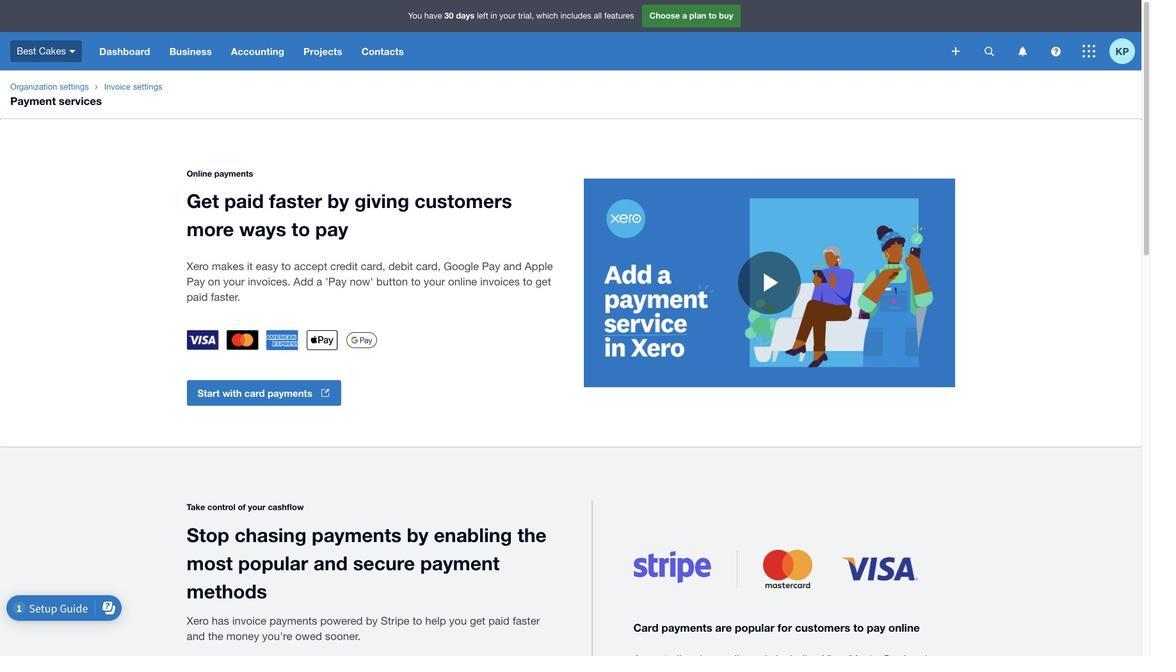 Task type: describe. For each thing, give the bounding box(es) containing it.
organization settings link
[[5, 81, 94, 94]]

powered
[[321, 615, 363, 628]]

of
[[238, 503, 246, 513]]

1 horizontal spatial svg image
[[1019, 46, 1027, 56]]

to inside xero has invoice payments powered by stripe to help you get paid faster and the money you're owed sooner.
[[413, 615, 423, 628]]

projects button
[[294, 32, 352, 70]]

now'
[[350, 275, 374, 288]]

ways
[[239, 218, 286, 241]]

mastercard image for go cardless image
[[226, 330, 259, 351]]

money
[[227, 631, 259, 644]]

add
[[294, 275, 314, 288]]

stripe image
[[634, 551, 711, 583]]

google
[[444, 260, 479, 273]]

get paid faster by giving customers more ways to pay
[[187, 189, 512, 241]]

credit
[[331, 260, 358, 273]]

you're
[[262, 631, 292, 644]]

paid inside xero makes it easy to accept credit card, debit card, google pay and apple pay on your invoices. add a 'pay now' button to your online invoices to get paid faster.
[[187, 291, 208, 303]]

take
[[187, 503, 205, 513]]

your right of
[[248, 503, 266, 513]]

invoice
[[104, 82, 131, 92]]

online
[[187, 168, 212, 179]]

business button
[[160, 32, 222, 70]]

most
[[187, 553, 233, 576]]

'pay
[[326, 275, 347, 288]]

dashboard link
[[90, 32, 160, 70]]

paid inside xero has invoice payments powered by stripe to help you get paid faster and the money you're owed sooner.
[[489, 615, 510, 628]]

popular inside stop chasing payments by enabling the most popular and secure payment methods
[[238, 553, 308, 576]]

sooner.
[[325, 631, 361, 644]]

0 vertical spatial visa image
[[187, 330, 219, 351]]

invoice
[[232, 615, 267, 628]]

payments right online
[[215, 168, 253, 179]]

2 card, from the left
[[416, 260, 441, 273]]

accounting
[[231, 45, 284, 57]]

best cakes
[[17, 45, 66, 56]]

button
[[377, 275, 408, 288]]

paid inside get paid faster by giving customers more ways to pay
[[224, 189, 264, 212]]

0 horizontal spatial svg image
[[953, 47, 960, 55]]

0 vertical spatial pay
[[482, 260, 501, 273]]

accept
[[294, 260, 328, 273]]

svg image inside "best cakes" "popup button"
[[69, 50, 76, 53]]

apple
[[525, 260, 553, 273]]

pay inside tab panel
[[867, 622, 886, 635]]

30
[[445, 10, 454, 21]]

xero makes it easy to accept credit card, debit card, google pay and apple pay on your invoices. add a 'pay now' button to your online invoices to get paid faster.
[[187, 260, 553, 303]]

which
[[537, 11, 559, 21]]

invoices.
[[248, 275, 291, 288]]

online inside tab panel
[[889, 622, 921, 635]]

popular inside tab panel
[[735, 622, 775, 635]]

buy
[[720, 10, 734, 21]]

get inside xero makes it easy to accept credit card, debit card, google pay and apple pay on your invoices. add a 'pay now' button to your online invoices to get paid faster.
[[536, 275, 551, 288]]

you have 30 days left in your trial, which includes all features
[[408, 10, 635, 21]]

by inside xero has invoice payments powered by stripe to help you get paid faster and the money you're owed sooner.
[[366, 615, 378, 628]]

xero has invoice payments powered by stripe to help you get paid faster and the money you're owed sooner.
[[187, 615, 540, 644]]

cakes
[[39, 45, 66, 56]]

google pay image
[[346, 332, 378, 349]]

start with card payments
[[198, 388, 313, 399]]

1 vertical spatial pay
[[187, 275, 205, 288]]

payments inside xero has invoice payments powered by stripe to help you get paid faster and the money you're owed sooner.
[[270, 615, 317, 628]]

contacts button
[[352, 32, 414, 70]]

kp
[[1116, 45, 1130, 57]]

1 horizontal spatial svg image
[[985, 46, 995, 56]]

with
[[223, 388, 242, 399]]

payment
[[10, 94, 56, 108]]

organization settings
[[10, 82, 89, 92]]

debit
[[389, 260, 413, 273]]

best
[[17, 45, 36, 56]]

it
[[247, 260, 253, 273]]

get
[[187, 189, 219, 212]]

mastercard image for the right visa image
[[763, 550, 813, 589]]

owed
[[296, 631, 322, 644]]

kp button
[[1110, 32, 1142, 70]]

has
[[212, 615, 229, 628]]

online payments
[[187, 168, 253, 179]]

on
[[208, 275, 220, 288]]

go cardless image
[[266, 330, 298, 351]]

a inside xero makes it easy to accept credit card, debit card, google pay and apple pay on your invoices. add a 'pay now' button to your online invoices to get paid faster.
[[317, 275, 323, 288]]

have
[[425, 11, 442, 21]]

best cakes button
[[0, 32, 90, 70]]

payments inside card payments are popular for customers to pay online tab panel
[[662, 622, 713, 635]]

giving
[[355, 189, 410, 212]]

trial,
[[518, 11, 534, 21]]

by for secure
[[407, 524, 429, 547]]

start with card payments button
[[187, 381, 341, 406]]

for
[[778, 622, 793, 635]]



Task type: vqa. For each thing, say whether or not it's contained in the screenshot.
the owed
yes



Task type: locate. For each thing, give the bounding box(es) containing it.
xero up on
[[187, 260, 209, 273]]

and inside xero makes it easy to accept credit card, debit card, google pay and apple pay on your invoices. add a 'pay now' button to your online invoices to get paid faster.
[[504, 260, 522, 273]]

payments up owed
[[270, 615, 317, 628]]

payments inside stop chasing payments by enabling the most popular and secure payment methods
[[312, 524, 402, 547]]

0 vertical spatial a
[[683, 10, 688, 21]]

1 vertical spatial by
[[407, 524, 429, 547]]

1 vertical spatial customers
[[796, 622, 851, 635]]

pay up invoices
[[482, 260, 501, 273]]

control
[[208, 503, 236, 513]]

paid right you in the left bottom of the page
[[489, 615, 510, 628]]

by inside stop chasing payments by enabling the most popular and secure payment methods
[[407, 524, 429, 547]]

pay inside get paid faster by giving customers more ways to pay
[[316, 218, 348, 241]]

invoice settings link
[[99, 81, 167, 94]]

you
[[408, 11, 422, 21]]

0 horizontal spatial customers
[[415, 189, 512, 212]]

choose
[[650, 10, 680, 21]]

xero inside xero makes it easy to accept credit card, debit card, google pay and apple pay on your invoices. add a 'pay now' button to your online invoices to get paid faster.
[[187, 260, 209, 273]]

a left plan
[[683, 10, 688, 21]]

2 horizontal spatial svg image
[[1083, 45, 1096, 58]]

0 horizontal spatial a
[[317, 275, 323, 288]]

2 vertical spatial by
[[366, 615, 378, 628]]

2 horizontal spatial by
[[407, 524, 429, 547]]

card payments are popular for customers to pay online
[[634, 622, 921, 635]]

invoice settings
[[104, 82, 162, 92]]

xero for get paid faster by giving customers more ways to pay
[[187, 260, 209, 273]]

2 vertical spatial and
[[187, 631, 205, 644]]

by left "giving"
[[328, 189, 349, 212]]

customers inside get paid faster by giving customers more ways to pay
[[415, 189, 512, 212]]

payments inside start with card payments button
[[268, 388, 313, 399]]

banner
[[0, 0, 1142, 70]]

to inside tab panel
[[854, 622, 864, 635]]

2 xero from the top
[[187, 615, 209, 628]]

1 settings from the left
[[60, 82, 89, 92]]

0 horizontal spatial mastercard image
[[226, 330, 259, 351]]

the inside stop chasing payments by enabling the most popular and secure payment methods
[[518, 524, 547, 547]]

the inside xero has invoice payments powered by stripe to help you get paid faster and the money you're owed sooner.
[[208, 631, 223, 644]]

0 horizontal spatial pay
[[316, 218, 348, 241]]

a
[[683, 10, 688, 21], [317, 275, 323, 288]]

faster inside xero has invoice payments powered by stripe to help you get paid faster and the money you're owed sooner.
[[513, 615, 540, 628]]

help
[[426, 615, 446, 628]]

0 horizontal spatial get
[[470, 615, 486, 628]]

1 horizontal spatial a
[[683, 10, 688, 21]]

1 vertical spatial pay
[[867, 622, 886, 635]]

1 horizontal spatial by
[[366, 615, 378, 628]]

mastercard image left go cardless image
[[226, 330, 259, 351]]

payment
[[421, 553, 500, 576]]

video player region
[[584, 179, 956, 388]]

1 vertical spatial faster
[[513, 615, 540, 628]]

0 vertical spatial paid
[[224, 189, 264, 212]]

xero
[[187, 260, 209, 273], [187, 615, 209, 628]]

your down the makes
[[223, 275, 245, 288]]

secure
[[353, 553, 415, 576]]

1 horizontal spatial mastercard image
[[763, 550, 813, 589]]

faster
[[269, 189, 322, 212], [513, 615, 540, 628]]

svg image
[[985, 46, 995, 56], [1052, 46, 1061, 56], [69, 50, 76, 53]]

and left secure
[[314, 553, 348, 576]]

your inside you have 30 days left in your trial, which includes all features
[[500, 11, 516, 21]]

easy
[[256, 260, 279, 273]]

and inside stop chasing payments by enabling the most popular and secure payment methods
[[314, 553, 348, 576]]

start
[[198, 388, 220, 399]]

1 vertical spatial a
[[317, 275, 323, 288]]

customers for giving
[[415, 189, 512, 212]]

apple pay image
[[306, 331, 338, 350]]

your down google
[[424, 275, 445, 288]]

0 vertical spatial pay
[[316, 218, 348, 241]]

0 vertical spatial xero
[[187, 260, 209, 273]]

pay left on
[[187, 275, 205, 288]]

svg image
[[1083, 45, 1096, 58], [1019, 46, 1027, 56], [953, 47, 960, 55]]

by left stripe
[[366, 615, 378, 628]]

and up invoices
[[504, 260, 522, 273]]

card, right debit
[[416, 260, 441, 273]]

dashboard
[[99, 45, 150, 57]]

by up secure
[[407, 524, 429, 547]]

popular left for
[[735, 622, 775, 635]]

1 vertical spatial online
[[889, 622, 921, 635]]

contacts
[[362, 45, 404, 57]]

0 vertical spatial the
[[518, 524, 547, 547]]

stripe
[[381, 615, 410, 628]]

1 horizontal spatial card,
[[416, 260, 441, 273]]

paid
[[224, 189, 264, 212], [187, 291, 208, 303], [489, 615, 510, 628]]

and inside xero has invoice payments powered by stripe to help you get paid faster and the money you're owed sooner.
[[187, 631, 205, 644]]

0 horizontal spatial online
[[448, 275, 477, 288]]

2 horizontal spatial svg image
[[1052, 46, 1061, 56]]

mastercard image up for
[[763, 550, 813, 589]]

customers for for
[[796, 622, 851, 635]]

plan
[[690, 10, 707, 21]]

you
[[449, 615, 467, 628]]

card
[[245, 388, 265, 399]]

xero for stop chasing payments by enabling the most popular and secure payment methods
[[187, 615, 209, 628]]

the down has
[[208, 631, 223, 644]]

0 horizontal spatial paid
[[187, 291, 208, 303]]

features
[[605, 11, 635, 21]]

1 card, from the left
[[361, 260, 386, 273]]

0 vertical spatial customers
[[415, 189, 512, 212]]

1 horizontal spatial visa image
[[838, 554, 923, 586]]

xero left has
[[187, 615, 209, 628]]

methods
[[187, 581, 267, 604]]

accounting button
[[222, 32, 294, 70]]

get right you in the left bottom of the page
[[470, 615, 486, 628]]

1 vertical spatial and
[[314, 553, 348, 576]]

payments up secure
[[312, 524, 402, 547]]

projects
[[304, 45, 343, 57]]

card,
[[361, 260, 386, 273], [416, 260, 441, 273]]

online
[[448, 275, 477, 288], [889, 622, 921, 635]]

your right in
[[500, 11, 516, 21]]

payments right "card"
[[268, 388, 313, 399]]

2 horizontal spatial paid
[[489, 615, 510, 628]]

to
[[709, 10, 717, 21], [292, 218, 310, 241], [282, 260, 291, 273], [411, 275, 421, 288], [523, 275, 533, 288], [413, 615, 423, 628], [854, 622, 864, 635]]

card, up now'
[[361, 260, 386, 273]]

xero inside xero has invoice payments powered by stripe to help you get paid faster and the money you're owed sooner.
[[187, 615, 209, 628]]

popular down chasing
[[238, 553, 308, 576]]

0 horizontal spatial by
[[328, 189, 349, 212]]

to inside get paid faster by giving customers more ways to pay
[[292, 218, 310, 241]]

business
[[170, 45, 212, 57]]

in
[[491, 11, 497, 21]]

0 horizontal spatial settings
[[60, 82, 89, 92]]

get down apple
[[536, 275, 551, 288]]

0 vertical spatial mastercard image
[[226, 330, 259, 351]]

1 horizontal spatial faster
[[513, 615, 540, 628]]

stop chasing payments by enabling the most popular and secure payment methods
[[187, 524, 547, 604]]

choose a plan to buy
[[650, 10, 734, 21]]

1 vertical spatial mastercard image
[[763, 550, 813, 589]]

settings up services
[[60, 82, 89, 92]]

1 vertical spatial visa image
[[838, 554, 923, 586]]

and
[[504, 260, 522, 273], [314, 553, 348, 576], [187, 631, 205, 644]]

by for pay
[[328, 189, 349, 212]]

paid left faster.
[[187, 291, 208, 303]]

1 horizontal spatial pay
[[482, 260, 501, 273]]

faster.
[[211, 291, 240, 303]]

1 horizontal spatial the
[[518, 524, 547, 547]]

0 vertical spatial by
[[328, 189, 349, 212]]

visa image
[[187, 330, 219, 351], [838, 554, 923, 586]]

paid up ways
[[224, 189, 264, 212]]

payment services
[[10, 94, 102, 108]]

and left money
[[187, 631, 205, 644]]

1 vertical spatial xero
[[187, 615, 209, 628]]

1 xero from the top
[[187, 260, 209, 273]]

get
[[536, 275, 551, 288], [470, 615, 486, 628]]

makes
[[212, 260, 244, 273]]

settings right 'invoice'
[[133, 82, 162, 92]]

0 horizontal spatial card,
[[361, 260, 386, 273]]

days
[[456, 10, 475, 21]]

settings for invoice settings
[[133, 82, 162, 92]]

2 vertical spatial paid
[[489, 615, 510, 628]]

1 horizontal spatial paid
[[224, 189, 264, 212]]

settings for organization settings
[[60, 82, 89, 92]]

banner containing kp
[[0, 0, 1142, 70]]

mastercard image
[[226, 330, 259, 351], [763, 550, 813, 589]]

1 vertical spatial get
[[470, 615, 486, 628]]

1 horizontal spatial customers
[[796, 622, 851, 635]]

invoices
[[480, 275, 520, 288]]

0 horizontal spatial pay
[[187, 275, 205, 288]]

0 horizontal spatial the
[[208, 631, 223, 644]]

customers inside tab panel
[[796, 622, 851, 635]]

are
[[716, 622, 732, 635]]

take control of your cashflow
[[187, 503, 304, 513]]

faster inside get paid faster by giving customers more ways to pay
[[269, 189, 322, 212]]

0 vertical spatial get
[[536, 275, 551, 288]]

1 horizontal spatial pay
[[867, 622, 886, 635]]

0 vertical spatial online
[[448, 275, 477, 288]]

card payments are popular for customers to pay online tab panel
[[634, 550, 956, 657]]

the
[[518, 524, 547, 547], [208, 631, 223, 644]]

1 horizontal spatial and
[[314, 553, 348, 576]]

enabling
[[434, 524, 512, 547]]

0 vertical spatial popular
[[238, 553, 308, 576]]

1 horizontal spatial settings
[[133, 82, 162, 92]]

get inside xero has invoice payments powered by stripe to help you get paid faster and the money you're owed sooner.
[[470, 615, 486, 628]]

cashflow
[[268, 503, 304, 513]]

card
[[634, 622, 659, 635]]

0 vertical spatial faster
[[269, 189, 322, 212]]

0 horizontal spatial and
[[187, 631, 205, 644]]

1 horizontal spatial popular
[[735, 622, 775, 635]]

payments
[[215, 168, 253, 179], [268, 388, 313, 399], [312, 524, 402, 547], [270, 615, 317, 628], [662, 622, 713, 635]]

payments left are
[[662, 622, 713, 635]]

stop
[[187, 524, 229, 547]]

organization
[[10, 82, 57, 92]]

pay
[[482, 260, 501, 273], [187, 275, 205, 288]]

0 horizontal spatial faster
[[269, 189, 322, 212]]

0 horizontal spatial popular
[[238, 553, 308, 576]]

2 settings from the left
[[133, 82, 162, 92]]

the right enabling
[[518, 524, 547, 547]]

all
[[594, 11, 602, 21]]

1 vertical spatial paid
[[187, 291, 208, 303]]

2 horizontal spatial and
[[504, 260, 522, 273]]

left
[[477, 11, 489, 21]]

1 vertical spatial the
[[208, 631, 223, 644]]

1 horizontal spatial get
[[536, 275, 551, 288]]

0 vertical spatial and
[[504, 260, 522, 273]]

online inside xero makes it easy to accept credit card, debit card, google pay and apple pay on your invoices. add a 'pay now' button to your online invoices to get paid faster.
[[448, 275, 477, 288]]

by inside get paid faster by giving customers more ways to pay
[[328, 189, 349, 212]]

includes
[[561, 11, 592, 21]]

1 vertical spatial popular
[[735, 622, 775, 635]]

1 horizontal spatial online
[[889, 622, 921, 635]]

more
[[187, 218, 234, 241]]

0 horizontal spatial svg image
[[69, 50, 76, 53]]

customers
[[415, 189, 512, 212], [796, 622, 851, 635]]

0 horizontal spatial visa image
[[187, 330, 219, 351]]

by
[[328, 189, 349, 212], [407, 524, 429, 547], [366, 615, 378, 628]]

services
[[59, 94, 102, 108]]

chasing
[[235, 524, 307, 547]]

a right add
[[317, 275, 323, 288]]



